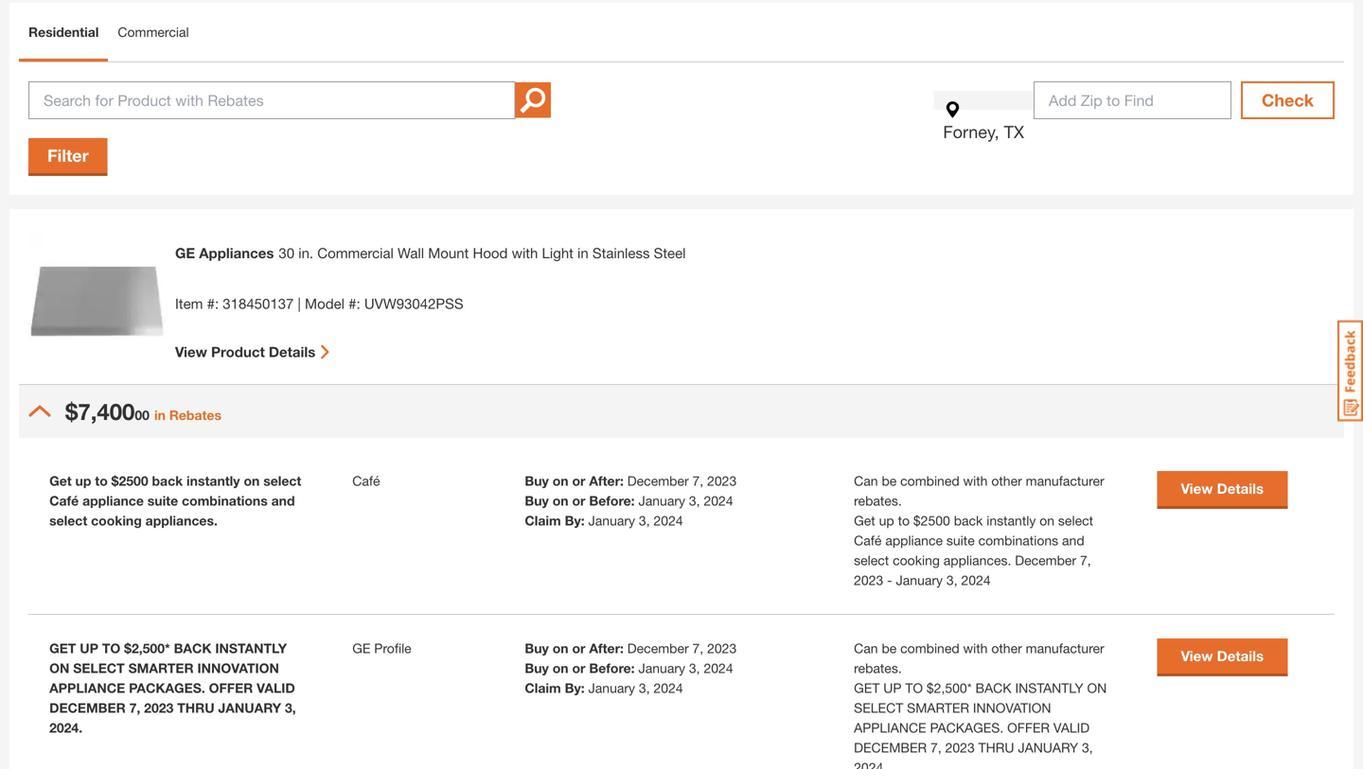 Task type: locate. For each thing, give the bounding box(es) containing it.
other for instantly
[[992, 641, 1022, 656]]

1 #: from the left
[[207, 295, 219, 312]]

0 vertical spatial other
[[992, 473, 1022, 489]]

1 horizontal spatial back
[[976, 681, 1012, 696]]

details
[[269, 344, 316, 361], [1217, 480, 1264, 497], [1217, 648, 1264, 665]]

2024. inside get up to $2,500* back instantly on select smarter innovation appliance packages. offer valid december 7, 2023 thru january 3, 2024.
[[49, 720, 82, 736]]

1 vertical spatial offer
[[1008, 720, 1050, 736]]

to
[[102, 641, 121, 656], [906, 681, 923, 696]]

1 before: from the top
[[589, 493, 635, 509]]

to
[[95, 473, 108, 489], [898, 513, 910, 529]]

1 horizontal spatial to
[[898, 513, 910, 529]]

rebates. inside can be combined with other manufacturer rebates. get up to $2500 back instantly on select café appliance suite combinations and select cooking appliances. december 7, 2023 - january 3, 2024
[[854, 493, 902, 509]]

0 horizontal spatial #:
[[207, 295, 219, 312]]

0 vertical spatial up
[[75, 473, 91, 489]]

thru inside can be combined with other manufacturer rebates. get up to $2,500* back instantly on select smarter innovation appliance packages. offer valid december 7, 2023 thru january 3, 2024.
[[979, 740, 1015, 756]]

2 vertical spatial view
[[1181, 648, 1213, 665]]

appliance
[[49, 681, 125, 696], [854, 720, 927, 736]]

can inside can be combined with other manufacturer rebates. get up to $2500 back instantly on select café appliance suite combinations and select cooking appliances. december 7, 2023 - january 3, 2024
[[854, 473, 878, 489]]

suite inside get up to $2500 back instantly on select café appliance suite combinations and select cooking appliances.
[[147, 493, 178, 509]]

claim
[[525, 513, 561, 529], [525, 681, 561, 696]]

back
[[174, 641, 212, 656], [976, 681, 1012, 696]]

and
[[271, 493, 295, 509], [1062, 533, 1085, 549]]

0 horizontal spatial on
[[49, 661, 69, 676]]

instantly inside get up to $2500 back instantly on select café appliance suite combinations and select cooking appliances.
[[187, 473, 240, 489]]

rebates. inside can be combined with other manufacturer rebates. get up to $2,500* back instantly on select smarter innovation appliance packages. offer valid december 7, 2023 thru january 3, 2024.
[[854, 661, 902, 676]]

0 vertical spatial packages.
[[129, 681, 205, 696]]

ge left profile
[[352, 641, 371, 656]]

appliances
[[199, 245, 274, 262]]

0 horizontal spatial cooking
[[91, 513, 142, 529]]

december inside can be combined with other manufacturer rebates. get up to $2,500* back instantly on select smarter innovation appliance packages. offer valid december 7, 2023 thru january 3, 2024.
[[854, 740, 927, 756]]

1 vertical spatial ge
[[352, 641, 371, 656]]

0 horizontal spatial smarter
[[128, 661, 194, 676]]

appliances. inside can be combined with other manufacturer rebates. get up to $2500 back instantly on select café appliance suite combinations and select cooking appliances. december 7, 2023 - january 3, 2024
[[944, 553, 1012, 568]]

rebates. up -
[[854, 493, 902, 509]]

by:
[[565, 513, 585, 529], [565, 681, 585, 696]]

1 horizontal spatial offer
[[1008, 720, 1050, 736]]

1 horizontal spatial suite
[[947, 533, 975, 549]]

innovation inside can be combined with other manufacturer rebates. get up to $2,500* back instantly on select smarter innovation appliance packages. offer valid december 7, 2023 thru january 3, 2024.
[[973, 701, 1052, 716]]

0 vertical spatial on
[[49, 661, 69, 676]]

commercial right in.
[[317, 245, 394, 261]]

1 vertical spatial view
[[1181, 480, 1213, 497]]

commercial
[[118, 24, 189, 40], [317, 245, 394, 261]]

2 horizontal spatial café
[[854, 533, 882, 549]]

other
[[992, 473, 1022, 489], [992, 641, 1022, 656]]

2 view details button from the top
[[1157, 639, 1288, 674]]

1 claim from the top
[[525, 513, 561, 529]]

1 vertical spatial to
[[898, 513, 910, 529]]

2 can from the top
[[854, 641, 878, 656]]

december for can be combined with other manufacturer rebates. get up to $2,500* back instantly on select smarter innovation appliance packages. offer valid december 7, 2023 thru january 3, 2024.
[[628, 641, 689, 656]]

or
[[572, 473, 586, 489], [572, 493, 586, 509], [572, 641, 586, 656], [572, 661, 586, 676]]

1 vertical spatial rebates.
[[854, 661, 902, 676]]

january
[[639, 493, 686, 509], [589, 513, 635, 529], [896, 573, 943, 588], [639, 661, 686, 676], [589, 681, 635, 696]]

1 vertical spatial suite
[[947, 533, 975, 549]]

0 vertical spatial thru
[[177, 701, 215, 716]]

1 vertical spatial buy on or after: december 7, 2023 buy on or before: january 3, 2024 claim by: january 3, 2024
[[525, 641, 737, 696]]

1 horizontal spatial combinations
[[979, 533, 1059, 549]]

valid
[[257, 681, 295, 696], [1054, 720, 1090, 736]]

offer
[[209, 681, 253, 696], [1008, 720, 1050, 736]]

packages. inside can be combined with other manufacturer rebates. get up to $2,500* back instantly on select smarter innovation appliance packages. offer valid december 7, 2023 thru january 3, 2024.
[[930, 720, 1004, 736]]

1 by: from the top
[[565, 513, 585, 529]]

instantly
[[215, 641, 287, 656], [1016, 681, 1084, 696]]

2024. inside can be combined with other manufacturer rebates. get up to $2,500* back instantly on select smarter innovation appliance packages. offer valid december 7, 2023 thru january 3, 2024.
[[854, 760, 887, 770]]

0 vertical spatial appliance
[[49, 681, 125, 696]]

up
[[75, 473, 91, 489], [879, 513, 895, 529]]

appliance
[[82, 493, 144, 509], [886, 533, 943, 549]]

get up to $2500 back instantly on select café appliance suite combinations and select cooking appliances.
[[49, 473, 301, 529]]

1 vertical spatial before:
[[589, 661, 635, 676]]

1 horizontal spatial innovation
[[973, 701, 1052, 716]]

commercial inside the ge appliances 30 in. commercial wall mount hood with light in stainless steel
[[317, 245, 394, 261]]

0 vertical spatial can
[[854, 473, 878, 489]]

0 horizontal spatial thru
[[177, 701, 215, 716]]

cooking
[[91, 513, 142, 529], [893, 553, 940, 568]]

0 vertical spatial appliances.
[[146, 513, 218, 529]]

1 vertical spatial packages.
[[930, 720, 1004, 736]]

0 vertical spatial rebates.
[[854, 493, 902, 509]]

buy
[[525, 473, 549, 489], [525, 493, 549, 509], [525, 641, 549, 656], [525, 661, 549, 676]]

in right light in the top of the page
[[578, 245, 589, 261]]

1 vertical spatial thru
[[979, 740, 1015, 756]]

3,
[[689, 493, 700, 509], [639, 513, 650, 529], [947, 573, 958, 588], [689, 661, 700, 676], [639, 681, 650, 696], [285, 701, 296, 716], [1082, 740, 1093, 756]]

2 buy on or after: december 7, 2023 buy on or before: january 3, 2024 claim by: january 3, 2024 from the top
[[525, 641, 737, 696]]

steel
[[654, 245, 686, 261]]

get
[[49, 473, 72, 489], [854, 513, 876, 529]]

1 view details from the top
[[1181, 480, 1264, 497]]

can for can be combined with other manufacturer rebates. get up to $2500 back instantly on select café appliance suite combinations and select cooking appliances. december 7, 2023 - january 3, 2024
[[854, 473, 878, 489]]

0 horizontal spatial back
[[174, 641, 212, 656]]

1 other from the top
[[992, 473, 1022, 489]]

with inside can be combined with other manufacturer rebates. get up to $2,500* back instantly on select smarter innovation appliance packages. offer valid december 7, 2023 thru january 3, 2024.
[[964, 641, 988, 656]]

1 vertical spatial december
[[1015, 553, 1077, 568]]

up up -
[[879, 513, 895, 529]]

7, inside can be combined with other manufacturer rebates. get up to $2500 back instantly on select café appliance suite combinations and select cooking appliances. december 7, 2023 - january 3, 2024
[[1080, 553, 1091, 568]]

claim for ge profile
[[525, 681, 561, 696]]

other inside can be combined with other manufacturer rebates. get up to $2500 back instantly on select café appliance suite combinations and select cooking appliances. december 7, 2023 - january 3, 2024
[[992, 473, 1022, 489]]

packages. inside get up to $2,500* back instantly on select smarter innovation appliance packages. offer valid december 7, 2023 thru january 3, 2024.
[[129, 681, 205, 696]]

0 vertical spatial 2024.
[[49, 720, 82, 736]]

2024 inside can be combined with other manufacturer rebates. get up to $2500 back instantly on select café appliance suite combinations and select cooking appliances. december 7, 2023 - january 3, 2024
[[962, 573, 991, 588]]

view details button for can be combined with other manufacturer rebates. get up to $2,500* back instantly on select smarter innovation appliance packages. offer valid december 7, 2023 thru january 3, 2024.
[[1157, 639, 1288, 674]]

1 horizontal spatial december
[[854, 740, 927, 756]]

0 vertical spatial after:
[[589, 473, 624, 489]]

2 combined from the top
[[901, 641, 960, 656]]

before:
[[589, 493, 635, 509], [589, 661, 635, 676]]

to inside get up to $2500 back instantly on select café appliance suite combinations and select cooking appliances.
[[95, 473, 108, 489]]

1 horizontal spatial cooking
[[893, 553, 940, 568]]

0 horizontal spatial appliances.
[[146, 513, 218, 529]]

be for up
[[882, 641, 897, 656]]

can
[[854, 473, 878, 489], [854, 641, 878, 656]]

view details for can be combined with other manufacturer rebates. get up to $2500 back instantly on select café appliance suite combinations and select cooking appliances. december 7, 2023 - january 3, 2024
[[1181, 480, 1264, 497]]

january inside can be combined with other manufacturer rebates. get up to $2500 back instantly on select café appliance suite combinations and select cooking appliances. december 7, 2023 - january 3, 2024
[[896, 573, 943, 588]]

instantly
[[187, 473, 240, 489], [987, 513, 1036, 529]]

1 horizontal spatial 2024.
[[854, 760, 887, 770]]

select
[[263, 473, 301, 489], [49, 513, 87, 529], [1059, 513, 1094, 529], [854, 553, 889, 568]]

suite
[[147, 493, 178, 509], [947, 533, 975, 549]]

0 horizontal spatial and
[[271, 493, 295, 509]]

up inside can be combined with other manufacturer rebates. get up to $2,500* back instantly on select smarter innovation appliance packages. offer valid december 7, 2023 thru january 3, 2024.
[[884, 681, 902, 696]]

other inside can be combined with other manufacturer rebates. get up to $2,500* back instantly on select smarter innovation appliance packages. offer valid december 7, 2023 thru january 3, 2024.
[[992, 641, 1022, 656]]

commercial right residential
[[118, 24, 189, 40]]

by: for café
[[565, 513, 585, 529]]

1 be from the top
[[882, 473, 897, 489]]

|
[[298, 295, 301, 312]]

manufacturer for on
[[1026, 473, 1105, 489]]

café
[[352, 473, 380, 489], [49, 493, 79, 509], [854, 533, 882, 549]]

1 vertical spatial 2024.
[[854, 760, 887, 770]]

back inside get up to $2500 back instantly on select café appliance suite combinations and select cooking appliances.
[[152, 473, 183, 489]]

7,
[[693, 473, 704, 489], [1080, 553, 1091, 568], [693, 641, 704, 656], [129, 701, 140, 716], [931, 740, 942, 756]]

view details button for can be combined with other manufacturer rebates. get up to $2500 back instantly on select café appliance suite combinations and select cooking appliances. december 7, 2023 - january 3, 2024
[[1157, 471, 1288, 506]]

residential
[[28, 24, 99, 40]]

1 horizontal spatial instantly
[[1016, 681, 1084, 696]]

and inside get up to $2500 back instantly on select café appliance suite combinations and select cooking appliances.
[[271, 493, 295, 509]]

claim for café
[[525, 513, 561, 529]]

1 horizontal spatial on
[[1088, 681, 1107, 696]]

1 vertical spatial details
[[1217, 480, 1264, 497]]

rebates. down -
[[854, 661, 902, 676]]

smarter inside get up to $2,500* back instantly on select smarter innovation appliance packages. offer valid december 7, 2023 thru january 3, 2024.
[[128, 661, 194, 676]]

to inside can be combined with other manufacturer rebates. get up to $2500 back instantly on select café appliance suite combinations and select cooking appliances. december 7, 2023 - january 3, 2024
[[898, 513, 910, 529]]

in right the 00
[[154, 407, 166, 423]]

2 view details from the top
[[1181, 648, 1264, 665]]

1 vertical spatial other
[[992, 641, 1022, 656]]

0 vertical spatial claim
[[525, 513, 561, 529]]

2 claim from the top
[[525, 681, 561, 696]]

1 vertical spatial cooking
[[893, 553, 940, 568]]

1 horizontal spatial instantly
[[987, 513, 1036, 529]]

1 combined from the top
[[901, 473, 960, 489]]

be inside can be combined with other manufacturer rebates. get up to $2500 back instantly on select café appliance suite combinations and select cooking appliances. december 7, 2023 - january 3, 2024
[[882, 473, 897, 489]]

#: right model
[[349, 295, 360, 312]]

profile
[[374, 641, 412, 656]]

model
[[305, 295, 345, 312]]

search rebates image
[[516, 83, 551, 118]]

instantly inside can be combined with other manufacturer rebates. get up to $2500 back instantly on select café appliance suite combinations and select cooking appliances. december 7, 2023 - january 3, 2024
[[987, 513, 1036, 529]]

select inside get up to $2,500* back instantly on select smarter innovation appliance packages. offer valid december 7, 2023 thru january 3, 2024.
[[73, 661, 125, 676]]

0 horizontal spatial offer
[[209, 681, 253, 696]]

1 vertical spatial $2500
[[914, 513, 951, 529]]

1 horizontal spatial $2,500*
[[927, 681, 972, 696]]

1 vertical spatial can
[[854, 641, 878, 656]]

combined inside can be combined with other manufacturer rebates. get up to $2,500* back instantly on select smarter innovation appliance packages. offer valid december 7, 2023 thru january 3, 2024.
[[901, 641, 960, 656]]

0 horizontal spatial up
[[75, 473, 91, 489]]

3 buy from the top
[[525, 641, 549, 656]]

0 vertical spatial combinations
[[182, 493, 268, 509]]

ge for profile
[[352, 641, 371, 656]]

0 horizontal spatial get
[[49, 641, 76, 656]]

0 vertical spatial back
[[152, 473, 183, 489]]

view details
[[1181, 480, 1264, 497], [1181, 648, 1264, 665]]

0 vertical spatial valid
[[257, 681, 295, 696]]

ge
[[175, 245, 195, 262], [352, 641, 371, 656]]

innovation inside get up to $2,500* back instantly on select smarter innovation appliance packages. offer valid december 7, 2023 thru january 3, 2024.
[[197, 661, 279, 676]]

1 can from the top
[[854, 473, 878, 489]]

1 vertical spatial get
[[854, 513, 876, 529]]

1 horizontal spatial and
[[1062, 533, 1085, 549]]

0 vertical spatial appliance
[[82, 493, 144, 509]]

appliance inside can be combined with other manufacturer rebates. get up to $2500 back instantly on select café appliance suite combinations and select cooking appliances. december 7, 2023 - january 3, 2024
[[886, 533, 943, 549]]

2 after: from the top
[[589, 641, 624, 656]]

select
[[73, 661, 125, 676], [854, 701, 904, 716]]

instantly inside can be combined with other manufacturer rebates. get up to $2,500* back instantly on select smarter innovation appliance packages. offer valid december 7, 2023 thru january 3, 2024.
[[1016, 681, 1084, 696]]

on inside can be combined with other manufacturer rebates. get up to $2500 back instantly on select café appliance suite combinations and select cooking appliances. december 7, 2023 - january 3, 2024
[[1040, 513, 1055, 529]]

0 vertical spatial in
[[578, 245, 589, 261]]

smarter
[[128, 661, 194, 676], [907, 701, 970, 716]]

combined for $2,500*
[[901, 641, 960, 656]]

back inside can be combined with other manufacturer rebates. get up to $2,500* back instantly on select smarter innovation appliance packages. offer valid december 7, 2023 thru january 3, 2024.
[[976, 681, 1012, 696]]

manufacturer
[[1026, 473, 1105, 489], [1026, 641, 1105, 656]]

0 horizontal spatial back
[[152, 473, 183, 489]]

wall
[[398, 245, 424, 261]]

december
[[49, 701, 126, 716], [854, 740, 927, 756]]

to inside get up to $2,500* back instantly on select smarter innovation appliance packages. offer valid december 7, 2023 thru january 3, 2024.
[[102, 641, 121, 656]]

combinations inside can be combined with other manufacturer rebates. get up to $2500 back instantly on select café appliance suite combinations and select cooking appliances. december 7, 2023 - january 3, 2024
[[979, 533, 1059, 549]]

0 vertical spatial get
[[49, 641, 76, 656]]

combined
[[901, 473, 960, 489], [901, 641, 960, 656]]

view details button
[[1157, 471, 1288, 506], [1157, 639, 1288, 674]]

2 other from the top
[[992, 641, 1022, 656]]

rebates
[[169, 407, 222, 423]]

1 vertical spatial january
[[1018, 740, 1079, 756]]

get
[[49, 641, 76, 656], [854, 681, 880, 696]]

on inside get up to $2500 back instantly on select café appliance suite combinations and select cooking appliances.
[[244, 473, 260, 489]]

stainless
[[593, 245, 650, 261]]

get inside get up to $2,500* back instantly on select smarter innovation appliance packages. offer valid december 7, 2023 thru january 3, 2024.
[[49, 641, 76, 656]]

0 horizontal spatial packages.
[[129, 681, 205, 696]]

2 by: from the top
[[565, 681, 585, 696]]

select inside can be combined with other manufacturer rebates. get up to $2,500* back instantly on select smarter innovation appliance packages. offer valid december 7, 2023 thru january 3, 2024.
[[854, 701, 904, 716]]

1 vertical spatial commercial
[[317, 245, 394, 261]]

1 horizontal spatial select
[[854, 701, 904, 716]]

manufacturer inside can be combined with other manufacturer rebates. get up to $2,500* back instantly on select smarter innovation appliance packages. offer valid december 7, 2023 thru january 3, 2024.
[[1026, 641, 1105, 656]]

0 horizontal spatial to
[[102, 641, 121, 656]]

0 vertical spatial offer
[[209, 681, 253, 696]]

ge up item
[[175, 245, 195, 262]]

packages.
[[129, 681, 205, 696], [930, 720, 1004, 736]]

to inside can be combined with other manufacturer rebates. get up to $2,500* back instantly on select smarter innovation appliance packages. offer valid december 7, 2023 thru january 3, 2024.
[[906, 681, 923, 696]]

up
[[80, 641, 98, 656], [884, 681, 902, 696]]

1 horizontal spatial get
[[854, 513, 876, 529]]

0 horizontal spatial $2500
[[111, 473, 148, 489]]

can inside can be combined with other manufacturer rebates. get up to $2,500* back instantly on select smarter innovation appliance packages. offer valid december 7, 2023 thru january 3, 2024.
[[854, 641, 878, 656]]

item
[[175, 295, 203, 312]]

1 rebates. from the top
[[854, 493, 902, 509]]

1 vertical spatial after:
[[589, 641, 624, 656]]

with inside can be combined with other manufacturer rebates. get up to $2500 back instantly on select café appliance suite combinations and select cooking appliances. december 7, 2023 - january 3, 2024
[[964, 473, 988, 489]]

manufacturer inside can be combined with other manufacturer rebates. get up to $2500 back instantly on select café appliance suite combinations and select cooking appliances. december 7, 2023 - january 3, 2024
[[1026, 473, 1105, 489]]

4 buy from the top
[[525, 661, 549, 676]]

1 vertical spatial view details
[[1181, 648, 1264, 665]]

0 horizontal spatial december
[[49, 701, 126, 716]]

1 horizontal spatial in
[[578, 245, 589, 261]]

2 #: from the left
[[349, 295, 360, 312]]

2 be from the top
[[882, 641, 897, 656]]

rebates. for get
[[854, 661, 902, 676]]

combined for $2500
[[901, 473, 960, 489]]

0 vertical spatial back
[[174, 641, 212, 656]]

0 horizontal spatial combinations
[[182, 493, 268, 509]]

light
[[542, 245, 574, 261]]

december
[[628, 473, 689, 489], [1015, 553, 1077, 568], [628, 641, 689, 656]]

2 vertical spatial with
[[964, 641, 988, 656]]

ge profile
[[352, 641, 412, 656]]

check
[[1262, 90, 1314, 110]]

appliances. inside get up to $2500 back instantly on select café appliance suite combinations and select cooking appliances.
[[146, 513, 218, 529]]

in
[[578, 245, 589, 261], [154, 407, 166, 423]]

after:
[[589, 473, 624, 489], [589, 641, 624, 656]]

1 or from the top
[[572, 473, 586, 489]]

1 manufacturer from the top
[[1026, 473, 1105, 489]]

view
[[175, 344, 207, 361], [1181, 480, 1213, 497], [1181, 648, 1213, 665]]

appliance up -
[[886, 533, 943, 549]]

2 vertical spatial details
[[1217, 648, 1264, 665]]

2024.
[[49, 720, 82, 736], [854, 760, 887, 770]]

rebates.
[[854, 493, 902, 509], [854, 661, 902, 676]]

up inside get up to $2,500* back instantly on select smarter innovation appliance packages. offer valid december 7, 2023 thru january 3, 2024.
[[80, 641, 98, 656]]

$2500 inside can be combined with other manufacturer rebates. get up to $2500 back instantly on select café appliance suite combinations and select cooking appliances. december 7, 2023 - january 3, 2024
[[914, 513, 951, 529]]

with
[[512, 245, 538, 261], [964, 473, 988, 489], [964, 641, 988, 656]]

0 horizontal spatial up
[[80, 641, 98, 656]]

combinations
[[182, 493, 268, 509], [979, 533, 1059, 549]]

get up to $2,500* back instantly on select smarter innovation appliance packages. offer valid december 7, 2023 thru january 3, 2024.
[[49, 641, 296, 736]]

before: for ge profile
[[589, 661, 635, 676]]

1 vertical spatial smarter
[[907, 701, 970, 716]]

details for can be combined with other manufacturer rebates. get up to $2,500* back instantly on select smarter innovation appliance packages. offer valid december 7, 2023 thru january 3, 2024.
[[1217, 648, 1264, 665]]

#: right item
[[207, 295, 219, 312]]

2024
[[704, 493, 733, 509], [654, 513, 683, 529], [962, 573, 991, 588], [704, 661, 733, 676], [654, 681, 683, 696]]

commercial inside commercial button
[[118, 24, 189, 40]]

1 buy on or after: december 7, 2023 buy on or before: january 3, 2024 claim by: january 3, 2024 from the top
[[525, 473, 737, 529]]

cooking inside get up to $2500 back instantly on select café appliance suite combinations and select cooking appliances.
[[91, 513, 142, 529]]

1 after: from the top
[[589, 473, 624, 489]]

can for can be combined with other manufacturer rebates. get up to $2,500* back instantly on select smarter innovation appliance packages. offer valid december 7, 2023 thru january 3, 2024.
[[854, 641, 878, 656]]

2023
[[707, 473, 737, 489], [854, 573, 884, 588], [707, 641, 737, 656], [144, 701, 174, 716], [946, 740, 975, 756]]

1 vertical spatial back
[[976, 681, 1012, 696]]

innovation
[[197, 661, 279, 676], [973, 701, 1052, 716]]

buy on or after: december 7, 2023 buy on or before: january 3, 2024 claim by: january 3, 2024
[[525, 473, 737, 529], [525, 641, 737, 696]]

1 vertical spatial instantly
[[987, 513, 1036, 529]]

mount
[[428, 245, 469, 261]]

$7,400 00 in rebates
[[65, 398, 222, 425]]

#:
[[207, 295, 219, 312], [349, 295, 360, 312]]

318450137
[[223, 295, 294, 312]]

get inside can be combined with other manufacturer rebates. get up to $2500 back instantly on select café appliance suite combinations and select cooking appliances. december 7, 2023 - january 3, 2024
[[854, 513, 876, 529]]

1 vertical spatial innovation
[[973, 701, 1052, 716]]

1 vertical spatial view details button
[[1157, 639, 1288, 674]]

0 vertical spatial view details button
[[1157, 471, 1288, 506]]

7, inside get up to $2,500* back instantly on select smarter innovation appliance packages. offer valid december 7, 2023 thru january 3, 2024.
[[129, 701, 140, 716]]

Add Zip to Find text field
[[1034, 81, 1232, 119]]

thru
[[177, 701, 215, 716], [979, 740, 1015, 756]]

2 manufacturer from the top
[[1026, 641, 1105, 656]]

1 vertical spatial by:
[[565, 681, 585, 696]]

combined inside can be combined with other manufacturer rebates. get up to $2500 back instantly on select café appliance suite combinations and select cooking appliances. december 7, 2023 - january 3, 2024
[[901, 473, 960, 489]]

café inside get up to $2500 back instantly on select café appliance suite combinations and select cooking appliances.
[[49, 493, 79, 509]]

product
[[211, 344, 265, 361]]

1 vertical spatial $2,500*
[[927, 681, 972, 696]]

up down $7,400 at the left bottom of page
[[75, 473, 91, 489]]

be inside can be combined with other manufacturer rebates. get up to $2,500* back instantly on select smarter innovation appliance packages. offer valid december 7, 2023 thru january 3, 2024.
[[882, 641, 897, 656]]

0 horizontal spatial january
[[218, 701, 281, 716]]

café inside can be combined with other manufacturer rebates. get up to $2500 back instantly on select café appliance suite combinations and select cooking appliances. december 7, 2023 - january 3, 2024
[[854, 533, 882, 549]]

0 horizontal spatial ge
[[175, 245, 195, 262]]

1 vertical spatial combined
[[901, 641, 960, 656]]

by: for ge profile
[[565, 681, 585, 696]]

0 horizontal spatial to
[[95, 473, 108, 489]]

1 horizontal spatial valid
[[1054, 720, 1090, 736]]

1 vertical spatial instantly
[[1016, 681, 1084, 696]]

appliance down $7,400 at the left bottom of page
[[82, 493, 144, 509]]

appliances.
[[146, 513, 218, 529], [944, 553, 1012, 568]]

smarter inside can be combined with other manufacturer rebates. get up to $2,500* back instantly on select smarter innovation appliance packages. offer valid december 7, 2023 thru january 3, 2024.
[[907, 701, 970, 716]]

1 vertical spatial appliance
[[854, 720, 927, 736]]

2 before: from the top
[[589, 661, 635, 676]]

2 rebates. from the top
[[854, 661, 902, 676]]

7, inside can be combined with other manufacturer rebates. get up to $2,500* back instantly on select smarter innovation appliance packages. offer valid december 7, 2023 thru january 3, 2024.
[[931, 740, 942, 756]]

back
[[152, 473, 183, 489], [954, 513, 983, 529]]

1 vertical spatial up
[[879, 513, 895, 529]]

on
[[244, 473, 260, 489], [553, 473, 569, 489], [553, 493, 569, 509], [1040, 513, 1055, 529], [553, 641, 569, 656], [553, 661, 569, 676]]

hood
[[473, 245, 508, 261]]

$2500
[[111, 473, 148, 489], [914, 513, 951, 529]]

0 horizontal spatial 2024.
[[49, 720, 82, 736]]

$2,500*
[[124, 641, 170, 656], [927, 681, 972, 696]]

on
[[49, 661, 69, 676], [1088, 681, 1107, 696]]

1 view details button from the top
[[1157, 471, 1288, 506]]

item #: 318450137 | model #: uvw93042pss
[[175, 295, 464, 312]]

thru inside get up to $2,500* back instantly on select smarter innovation appliance packages. offer valid december 7, 2023 thru january 3, 2024.
[[177, 701, 215, 716]]

2023 inside can be combined with other manufacturer rebates. get up to $2500 back instantly on select café appliance suite combinations and select cooking appliances. december 7, 2023 - january 3, 2024
[[854, 573, 884, 588]]

january
[[218, 701, 281, 716], [1018, 740, 1079, 756]]



Task type: describe. For each thing, give the bounding box(es) containing it.
00
[[135, 407, 150, 423]]

$2500 inside get up to $2500 back instantly on select café appliance suite combinations and select cooking appliances.
[[111, 473, 148, 489]]

forney, tx
[[943, 121, 1025, 142]]

$7,400
[[65, 398, 135, 425]]

2023 inside can be combined with other manufacturer rebates. get up to $2,500* back instantly on select smarter innovation appliance packages. offer valid december 7, 2023 thru january 3, 2024.
[[946, 740, 975, 756]]

0 vertical spatial view
[[175, 344, 207, 361]]

on inside can be combined with other manufacturer rebates. get up to $2,500* back instantly on select smarter innovation appliance packages. offer valid december 7, 2023 thru january 3, 2024.
[[1088, 681, 1107, 696]]

rebates. for get
[[854, 493, 902, 509]]

and inside can be combined with other manufacturer rebates. get up to $2500 back instantly on select café appliance suite combinations and select cooking appliances. december 7, 2023 - january 3, 2024
[[1062, 533, 1085, 549]]

view for can be combined with other manufacturer rebates. get up to $2500 back instantly on select café appliance suite combinations and select cooking appliances. december 7, 2023 - january 3, 2024
[[1181, 480, 1213, 497]]

with for can be combined with other manufacturer rebates. get up to $2500 back instantly on select café appliance suite combinations and select cooking appliances. december 7, 2023 - january 3, 2024
[[964, 473, 988, 489]]

back inside get up to $2,500* back instantly on select smarter innovation appliance packages. offer valid december 7, 2023 thru january 3, 2024.
[[174, 641, 212, 656]]

after: for ge profile
[[589, 641, 624, 656]]

appliance inside get up to $2,500* back instantly on select smarter innovation appliance packages. offer valid december 7, 2023 thru january 3, 2024.
[[49, 681, 125, 696]]

valid inside can be combined with other manufacturer rebates. get up to $2,500* back instantly on select smarter innovation appliance packages. offer valid december 7, 2023 thru january 3, 2024.
[[1054, 720, 1090, 736]]

$2,500* inside can be combined with other manufacturer rebates. get up to $2,500* back instantly on select smarter innovation appliance packages. offer valid december 7, 2023 thru january 3, 2024.
[[927, 681, 972, 696]]

3, inside get up to $2,500* back instantly on select smarter innovation appliance packages. offer valid december 7, 2023 thru january 3, 2024.
[[285, 701, 296, 716]]

ge appliances 30 in. commercial wall mount hood with light in stainless steel
[[175, 245, 686, 262]]

valid inside get up to $2,500* back instantly on select smarter innovation appliance packages. offer valid december 7, 2023 thru january 3, 2024.
[[257, 681, 295, 696]]

suite inside can be combined with other manufacturer rebates. get up to $2500 back instantly on select café appliance suite combinations and select cooking appliances. december 7, 2023 - january 3, 2024
[[947, 533, 975, 549]]

$2,500* inside get up to $2,500* back instantly on select smarter innovation appliance packages. offer valid december 7, 2023 thru january 3, 2024.
[[124, 641, 170, 656]]

manufacturer for on
[[1026, 641, 1105, 656]]

filter button
[[28, 138, 108, 173]]

view product details
[[175, 344, 316, 361]]

2 or from the top
[[572, 493, 586, 509]]

cooking inside can be combined with other manufacturer rebates. get up to $2500 back instantly on select café appliance suite combinations and select cooking appliances. december 7, 2023 - january 3, 2024
[[893, 553, 940, 568]]

in inside the ge appliances 30 in. commercial wall mount hood with light in stainless steel
[[578, 245, 589, 261]]

with for can be combined with other manufacturer rebates. get up to $2,500* back instantly on select smarter innovation appliance packages. offer valid december 7, 2023 thru january 3, 2024.
[[964, 641, 988, 656]]

january inside can be combined with other manufacturer rebates. get up to $2,500* back instantly on select smarter innovation appliance packages. offer valid december 7, 2023 thru january 3, 2024.
[[1018, 740, 1079, 756]]

view product details link
[[175, 344, 686, 361]]

filter
[[47, 145, 89, 166]]

check button
[[1241, 81, 1335, 119]]

in.
[[299, 245, 314, 261]]

view for can be combined with other manufacturer rebates. get up to $2,500* back instantly on select smarter innovation appliance packages. offer valid december 7, 2023 thru january 3, 2024.
[[1181, 648, 1213, 665]]

forney,
[[943, 121, 1000, 142]]

uvw93042pss
[[364, 295, 464, 312]]

2023 inside get up to $2,500* back instantly on select smarter innovation appliance packages. offer valid december 7, 2023 thru january 3, 2024.
[[144, 701, 174, 716]]

back inside can be combined with other manufacturer rebates. get up to $2500 back instantly on select café appliance suite combinations and select cooking appliances. december 7, 2023 - january 3, 2024
[[954, 513, 983, 529]]

-
[[887, 573, 893, 588]]

december inside get up to $2,500* back instantly on select smarter innovation appliance packages. offer valid december 7, 2023 thru january 3, 2024.
[[49, 701, 126, 716]]

up inside can be combined with other manufacturer rebates. get up to $2500 back instantly on select café appliance suite combinations and select cooking appliances. december 7, 2023 - january 3, 2024
[[879, 513, 895, 529]]

buy on or after: december 7, 2023 buy on or before: january 3, 2024 claim by: january 3, 2024 for get
[[525, 473, 737, 529]]

december inside can be combined with other manufacturer rebates. get up to $2500 back instantly on select café appliance suite combinations and select cooking appliances. december 7, 2023 - january 3, 2024
[[1015, 553, 1077, 568]]

before: for café
[[589, 493, 635, 509]]

instantly inside get up to $2,500* back instantly on select smarter innovation appliance packages. offer valid december 7, 2023 thru january 3, 2024.
[[215, 641, 287, 656]]

be for up
[[882, 473, 897, 489]]

search zipcode image
[[943, 100, 962, 119]]

offer inside can be combined with other manufacturer rebates. get up to $2,500* back instantly on select smarter innovation appliance packages. offer valid december 7, 2023 thru january 3, 2024.
[[1008, 720, 1050, 736]]

view details for can be combined with other manufacturer rebates. get up to $2,500* back instantly on select smarter innovation appliance packages. offer valid december 7, 2023 thru january 3, 2024.
[[1181, 648, 1264, 665]]

caret image
[[28, 400, 51, 423]]

rebate item image image
[[28, 233, 166, 370]]

combinations inside get up to $2500 back instantly on select café appliance suite combinations and select cooking appliances.
[[182, 493, 268, 509]]

can be combined with other manufacturer rebates. get up to $2,500* back instantly on select smarter innovation appliance packages. offer valid december 7, 2023 thru january 3, 2024.
[[854, 641, 1107, 770]]

1 horizontal spatial café
[[352, 473, 380, 489]]

details for can be combined with other manufacturer rebates. get up to $2500 back instantly on select café appliance suite combinations and select cooking appliances. december 7, 2023 - january 3, 2024
[[1217, 480, 1264, 497]]

offer inside get up to $2,500* back instantly on select smarter innovation appliance packages. offer valid december 7, 2023 thru january 3, 2024.
[[209, 681, 253, 696]]

after: for café
[[589, 473, 624, 489]]

3, inside can be combined with other manufacturer rebates. get up to $2,500* back instantly on select smarter innovation appliance packages. offer valid december 7, 2023 thru january 3, 2024.
[[1082, 740, 1093, 756]]

get inside can be combined with other manufacturer rebates. get up to $2,500* back instantly on select smarter innovation appliance packages. offer valid december 7, 2023 thru january 3, 2024.
[[854, 681, 880, 696]]

feedback link image
[[1338, 320, 1364, 422]]

commercial button
[[108, 13, 198, 51]]

buy on or after: december 7, 2023 buy on or before: january 3, 2024 claim by: january 3, 2024 for get
[[525, 641, 737, 696]]

in inside $7,400 00 in rebates
[[154, 407, 166, 423]]

residential button
[[19, 13, 108, 51]]

january inside get up to $2,500* back instantly on select smarter innovation appliance packages. offer valid december 7, 2023 thru january 3, 2024.
[[218, 701, 281, 716]]

other for instantly
[[992, 473, 1022, 489]]

appliance inside get up to $2500 back instantly on select café appliance suite combinations and select cooking appliances.
[[82, 493, 144, 509]]

tx
[[1004, 121, 1025, 142]]

up inside get up to $2500 back instantly on select café appliance suite combinations and select cooking appliances.
[[75, 473, 91, 489]]

30
[[279, 245, 295, 261]]

3, inside can be combined with other manufacturer rebates. get up to $2500 back instantly on select café appliance suite combinations and select cooking appliances. december 7, 2023 - january 3, 2024
[[947, 573, 958, 588]]

december for can be combined with other manufacturer rebates. get up to $2500 back instantly on select café appliance suite combinations and select cooking appliances. december 7, 2023 - january 3, 2024
[[628, 473, 689, 489]]

appliance inside can be combined with other manufacturer rebates. get up to $2,500* back instantly on select smarter innovation appliance packages. offer valid december 7, 2023 thru january 3, 2024.
[[854, 720, 927, 736]]

3 or from the top
[[572, 641, 586, 656]]

1 buy from the top
[[525, 473, 549, 489]]

0 vertical spatial details
[[269, 344, 316, 361]]

on inside get up to $2,500* back instantly on select smarter innovation appliance packages. offer valid december 7, 2023 thru january 3, 2024.
[[49, 661, 69, 676]]

view product details image
[[320, 344, 330, 360]]

get inside get up to $2500 back instantly on select café appliance suite combinations and select cooking appliances.
[[49, 473, 72, 489]]

can be combined with other manufacturer rebates. get up to $2500 back instantly on select café appliance suite combinations and select cooking appliances. december 7, 2023 - january 3, 2024
[[854, 473, 1105, 588]]

2 buy from the top
[[525, 493, 549, 509]]

4 or from the top
[[572, 661, 586, 676]]

with inside the ge appliances 30 in. commercial wall mount hood with light in stainless steel
[[512, 245, 538, 261]]

Search for Product with Rebates text field
[[28, 81, 516, 119]]

ge for appliances
[[175, 245, 195, 262]]



Task type: vqa. For each thing, say whether or not it's contained in the screenshot.
Workshops
no



